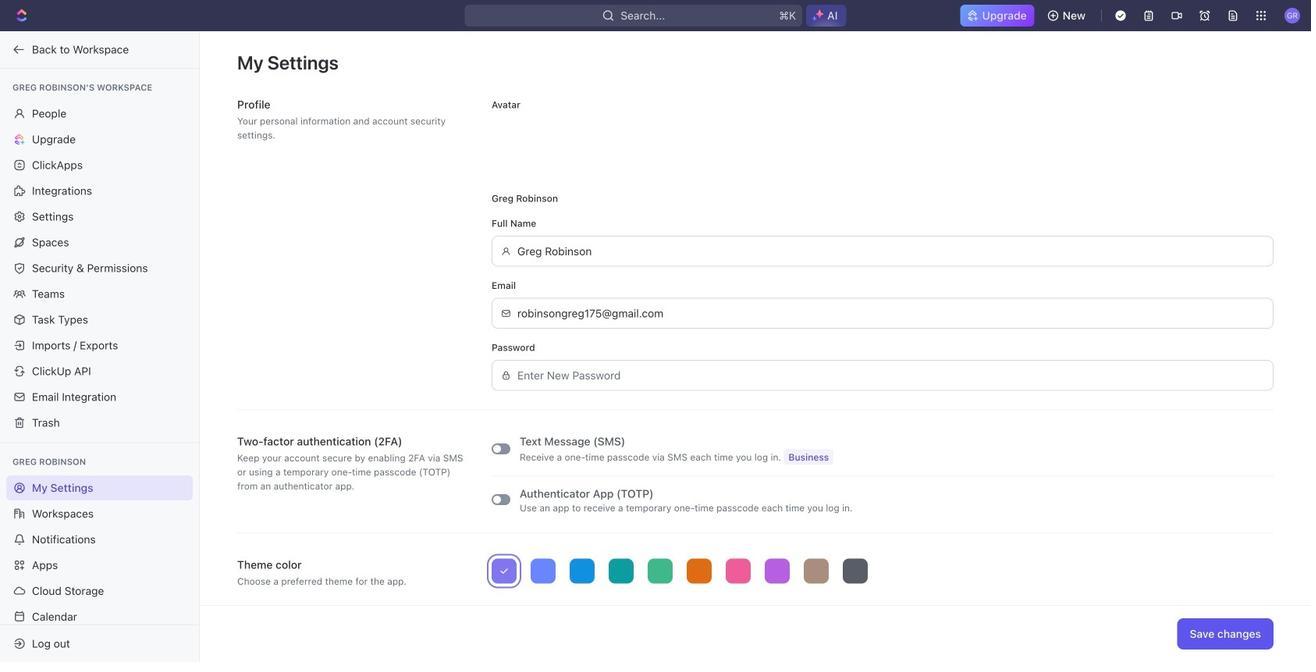 Task type: describe. For each thing, give the bounding box(es) containing it.
4 option from the left
[[609, 559, 634, 584]]

9 option from the left
[[804, 559, 829, 584]]

8 option from the left
[[765, 559, 790, 584]]

available on business plans or higher element
[[784, 449, 834, 465]]

Enter Email text field
[[518, 299, 1265, 328]]

2 option from the left
[[531, 559, 556, 584]]

10 option from the left
[[843, 559, 868, 584]]



Task type: vqa. For each thing, say whether or not it's contained in the screenshot.
Search tasks... text field
no



Task type: locate. For each thing, give the bounding box(es) containing it.
1 option from the left
[[492, 559, 517, 584]]

6 option from the left
[[687, 559, 712, 584]]

7 option from the left
[[726, 559, 751, 584]]

3 option from the left
[[570, 559, 595, 584]]

list box
[[492, 559, 1274, 584]]

option
[[492, 559, 517, 584], [531, 559, 556, 584], [570, 559, 595, 584], [609, 559, 634, 584], [648, 559, 673, 584], [687, 559, 712, 584], [726, 559, 751, 584], [765, 559, 790, 584], [804, 559, 829, 584], [843, 559, 868, 584]]

Enter New Password text field
[[518, 361, 1265, 390]]

Enter Username text field
[[518, 237, 1265, 266]]

5 option from the left
[[648, 559, 673, 584]]



